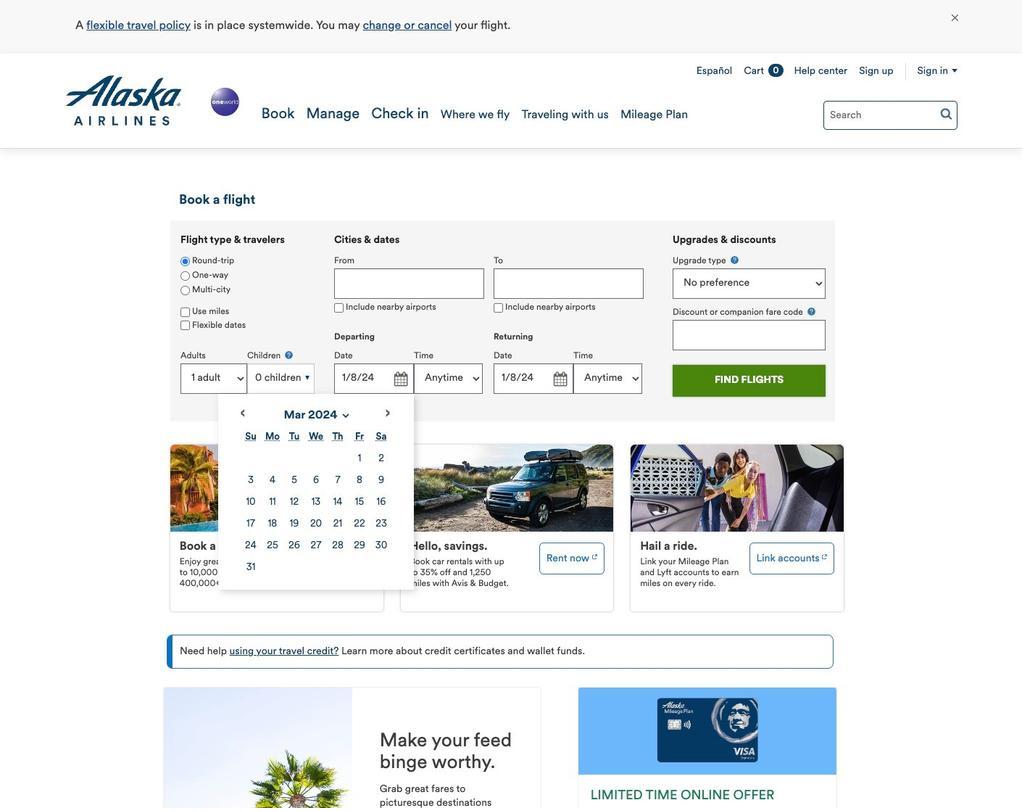 Task type: describe. For each thing, give the bounding box(es) containing it.
4 row from the top
[[240, 513, 392, 535]]

2 row from the top
[[240, 470, 392, 492]]

3   radio from the top
[[181, 286, 190, 295]]

1 row from the top
[[240, 448, 392, 470]]

photo of an suv driving towards a mountain image
[[401, 445, 614, 532]]

3 row from the top
[[240, 492, 392, 513]]

2   radio from the top
[[181, 271, 190, 280]]

alaska airlines logo image
[[65, 75, 183, 126]]

2 open datepicker image from the left
[[550, 369, 570, 389]]

oneworld logo image
[[208, 85, 242, 119]]

book rides image
[[823, 549, 828, 561]]



Task type: vqa. For each thing, say whether or not it's contained in the screenshot.
discount
no



Task type: locate. For each thing, give the bounding box(es) containing it.
None checkbox
[[334, 303, 344, 312], [181, 321, 190, 330], [334, 303, 344, 312], [181, 321, 190, 330]]

cell
[[349, 448, 371, 470], [371, 448, 392, 470], [240, 470, 262, 492], [262, 470, 284, 492], [284, 470, 305, 492], [305, 470, 327, 492], [327, 470, 349, 492], [349, 470, 371, 492], [371, 470, 392, 492], [240, 492, 262, 513], [262, 492, 284, 513], [284, 492, 305, 513], [305, 492, 327, 513], [327, 492, 349, 513], [349, 492, 371, 513], [371, 492, 392, 513], [240, 513, 262, 535], [262, 513, 284, 535], [284, 513, 305, 535], [305, 513, 327, 535], [327, 513, 349, 535], [349, 513, 371, 535], [371, 513, 392, 535], [240, 535, 262, 557], [262, 535, 284, 557], [284, 535, 305, 557], [305, 535, 327, 557], [327, 535, 349, 557], [349, 535, 371, 557], [371, 535, 392, 557], [240, 557, 262, 579]]

row
[[240, 448, 392, 470], [240, 470, 392, 492], [240, 492, 392, 513], [240, 513, 392, 535], [240, 535, 392, 557]]

Search text field
[[824, 101, 958, 130]]

0 horizontal spatial open datepicker image
[[390, 369, 411, 389]]

1   radio from the top
[[181, 257, 190, 266]]

option group
[[181, 255, 315, 298]]

search button image
[[941, 107, 953, 120]]

None checkbox
[[494, 303, 503, 312]]

2 vertical spatial   radio
[[181, 286, 190, 295]]

photo of a hotel with a swimming pool and palm trees image
[[170, 445, 383, 532]]

open datepicker image
[[390, 369, 411, 389], [550, 369, 570, 389]]

0 vertical spatial   radio
[[181, 257, 190, 266]]

1 open datepicker image from the left
[[390, 369, 411, 389]]

None submit
[[673, 365, 826, 397]]

1 vertical spatial   radio
[[181, 271, 190, 280]]

grid
[[240, 426, 392, 579]]

group
[[170, 220, 324, 413], [218, 235, 654, 590], [673, 255, 826, 350]]

None text field
[[494, 268, 644, 299], [673, 320, 826, 350], [334, 363, 414, 394], [494, 268, 644, 299], [673, 320, 826, 350], [334, 363, 414, 394]]

None text field
[[334, 268, 485, 299], [494, 363, 574, 394], [334, 268, 485, 299], [494, 363, 574, 394]]

some kids opening a door image
[[631, 445, 844, 532]]

header nav bar navigation
[[0, 54, 1023, 149]]

  radio
[[181, 257, 190, 266], [181, 271, 190, 280], [181, 286, 190, 295]]

1 horizontal spatial open datepicker image
[[550, 369, 570, 389]]

  checkbox
[[181, 307, 190, 317]]

book a stay image
[[362, 549, 367, 561]]

rent now image
[[592, 549, 597, 561]]

5 row from the top
[[240, 535, 392, 557]]



